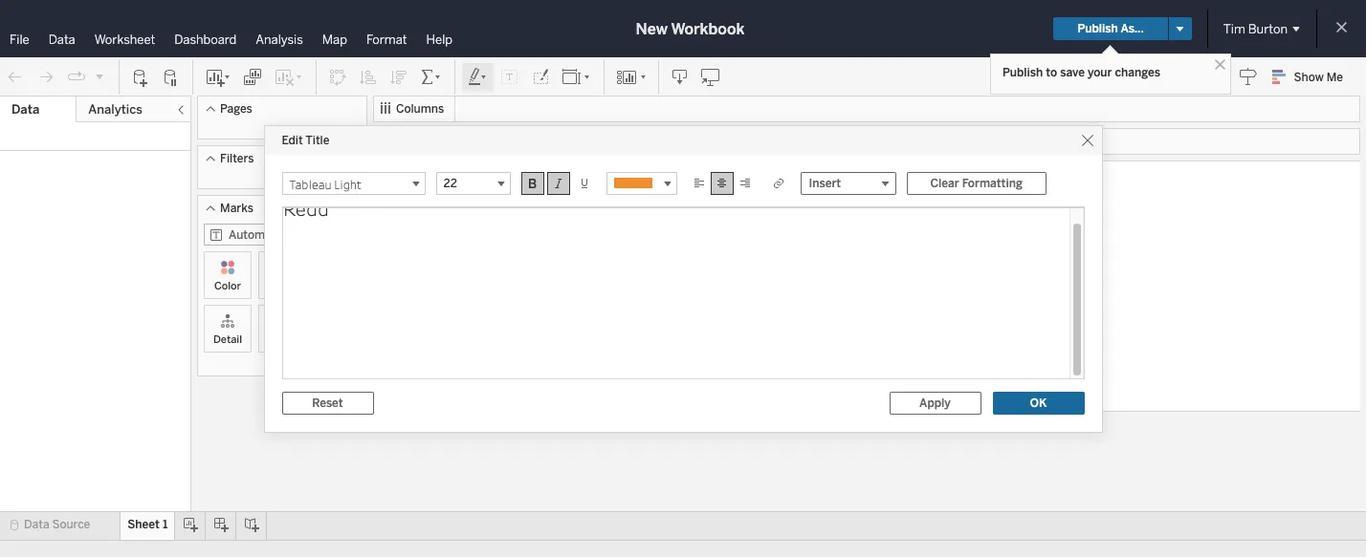 Task type: vqa. For each thing, say whether or not it's contained in the screenshot.
changes
yes



Task type: describe. For each thing, give the bounding box(es) containing it.
data guide image
[[1239, 67, 1258, 86]]

redo image
[[36, 67, 55, 87]]

new workbook
[[636, 20, 745, 38]]

1 vertical spatial data
[[11, 102, 39, 117]]

download image
[[671, 67, 690, 87]]

save
[[1060, 66, 1085, 79]]

edit title
[[282, 133, 330, 147]]

show labels image
[[500, 67, 520, 87]]

publish as...
[[1078, 22, 1144, 35]]

help
[[426, 33, 453, 47]]

publish as... button
[[1054, 17, 1168, 40]]

0 horizontal spatial 1
[[163, 519, 168, 532]]

duplicate image
[[243, 67, 262, 87]]

publish for publish to save your changes
[[1003, 66, 1043, 79]]

show/hide cards image
[[616, 67, 647, 87]]

as...
[[1121, 22, 1144, 35]]

tim
[[1223, 22, 1245, 36]]

format workbook image
[[531, 67, 550, 87]]

edit
[[282, 133, 303, 147]]

map
[[322, 33, 347, 47]]

me
[[1327, 71, 1343, 84]]

1 vertical spatial sheet
[[127, 519, 160, 532]]

fit image
[[562, 67, 592, 87]]

tooltip
[[265, 334, 299, 346]]

edit title dialog
[[265, 126, 1102, 432]]

new worksheet image
[[205, 67, 232, 87]]

workbook
[[671, 20, 745, 38]]

show me button
[[1263, 62, 1360, 92]]

ok
[[1030, 397, 1047, 410]]

analysis
[[256, 33, 303, 47]]

file
[[10, 33, 29, 47]]

new
[[636, 20, 668, 38]]

size
[[272, 280, 293, 293]]

changes
[[1115, 66, 1161, 79]]

reset
[[312, 397, 343, 410]]

your
[[1088, 66, 1112, 79]]

publish to save your changes
[[1003, 66, 1161, 79]]

sort ascending image
[[359, 67, 378, 87]]

marks
[[220, 202, 253, 215]]

pages
[[220, 102, 252, 116]]

columns
[[396, 102, 444, 116]]



Task type: locate. For each thing, give the bounding box(es) containing it.
publish your workbook to edit in tableau desktop image
[[701, 67, 720, 87]]

publish inside publish as... button
[[1078, 22, 1118, 35]]

clear sheet image
[[274, 67, 304, 87]]

swap rows and columns image
[[328, 67, 347, 87]]

publish
[[1078, 22, 1118, 35], [1003, 66, 1043, 79]]

tim burton
[[1223, 22, 1288, 36]]

reset button
[[282, 392, 374, 415]]

1 right source
[[163, 519, 168, 532]]

1 horizontal spatial 1
[[437, 171, 449, 198]]

replay animation image
[[67, 67, 86, 87]]

pause auto updates image
[[162, 67, 181, 87]]

sheet 1 right source
[[127, 519, 168, 532]]

0 horizontal spatial sheet
[[127, 519, 160, 532]]

filters
[[220, 152, 254, 166]]

data left source
[[24, 519, 49, 532]]

1 down columns
[[437, 171, 449, 198]]

1 vertical spatial publish
[[1003, 66, 1043, 79]]

0 horizontal spatial publish
[[1003, 66, 1043, 79]]

data down undo icon
[[11, 102, 39, 117]]

formatting
[[962, 177, 1023, 190]]

source
[[52, 519, 90, 532]]

1 horizontal spatial publish
[[1078, 22, 1118, 35]]

replay animation image
[[94, 70, 105, 82]]

apply button
[[889, 392, 981, 415]]

publish for publish as...
[[1078, 22, 1118, 35]]

0 vertical spatial publish
[[1078, 22, 1118, 35]]

show
[[1294, 71, 1324, 84]]

publish left to
[[1003, 66, 1043, 79]]

1 horizontal spatial sheet 1
[[381, 171, 449, 198]]

data source
[[24, 519, 90, 532]]

totals image
[[420, 67, 443, 87]]

ok button
[[993, 392, 1084, 415]]

detail
[[213, 334, 242, 346]]

0 vertical spatial data
[[48, 33, 75, 47]]

data up replay animation image
[[48, 33, 75, 47]]

publish left as...
[[1078, 22, 1118, 35]]

0 horizontal spatial sheet 1
[[127, 519, 168, 532]]

color
[[214, 280, 241, 293]]

undo image
[[6, 67, 25, 87]]

highlight image
[[467, 67, 489, 87]]

apply
[[919, 397, 951, 410]]

0 vertical spatial sheet
[[381, 171, 433, 198]]

to
[[1046, 66, 1057, 79]]

sheet 1 down columns
[[381, 171, 449, 198]]

data
[[48, 33, 75, 47], [11, 102, 39, 117], [24, 519, 49, 532]]

1
[[437, 171, 449, 198], [163, 519, 168, 532]]

clear
[[930, 177, 959, 190]]

format
[[366, 33, 407, 47]]

sheet right source
[[127, 519, 160, 532]]

1 horizontal spatial sheet
[[381, 171, 433, 198]]

clear formatting
[[930, 177, 1023, 190]]

2 vertical spatial data
[[24, 519, 49, 532]]

sheet
[[381, 171, 433, 198], [127, 519, 160, 532]]

0 vertical spatial sheet 1
[[381, 171, 449, 198]]

sort descending image
[[389, 67, 409, 87]]

dashboard
[[174, 33, 237, 47]]

sheet 1
[[381, 171, 449, 198], [127, 519, 168, 532]]

collapse image
[[175, 104, 187, 116]]

new data source image
[[131, 67, 150, 87]]

worksheet
[[94, 33, 155, 47]]

sheet down columns
[[381, 171, 433, 198]]

1 vertical spatial 1
[[163, 519, 168, 532]]

0 vertical spatial 1
[[437, 171, 449, 198]]

show me
[[1294, 71, 1343, 84]]

analytics
[[88, 102, 142, 117]]

clear formatting button
[[907, 172, 1047, 195]]

1 vertical spatial sheet 1
[[127, 519, 168, 532]]

close image
[[1211, 55, 1229, 74]]

burton
[[1248, 22, 1288, 36]]

title
[[305, 133, 330, 147]]



